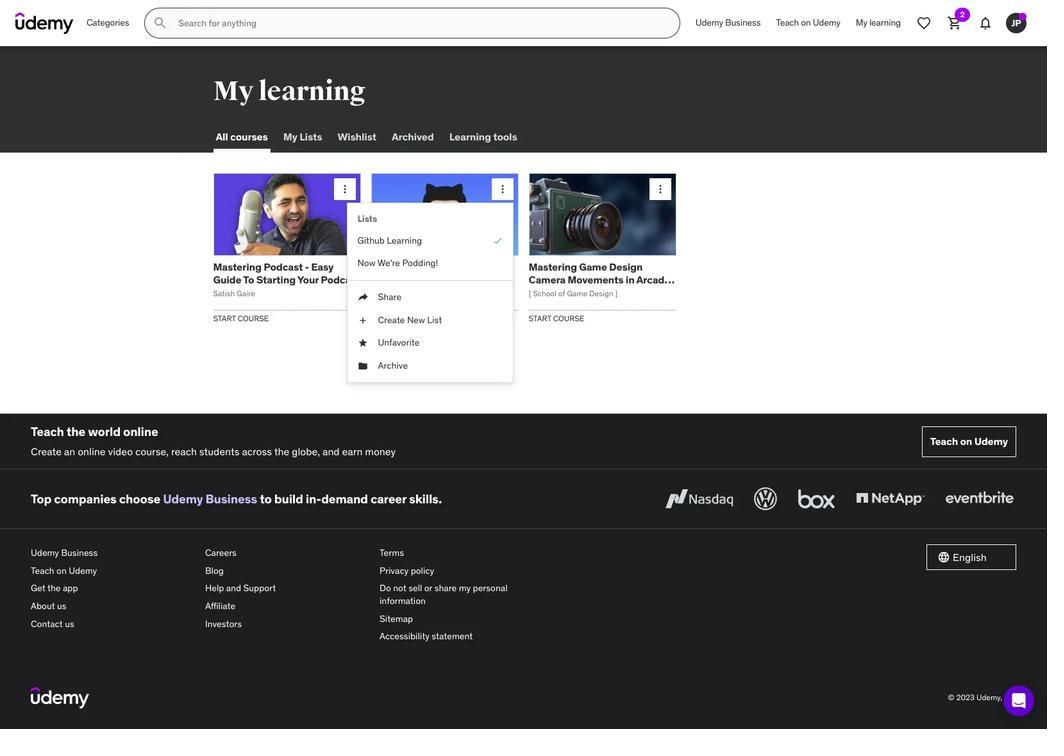 Task type: vqa. For each thing, say whether or not it's contained in the screenshot.
ON to the top
yes



Task type: describe. For each thing, give the bounding box(es) containing it.
2 vertical spatial udemy business link
[[31, 545, 195, 563]]

in
[[626, 273, 635, 286]]

jp
[[1012, 17, 1022, 29]]

1 vertical spatial udemy business link
[[163, 491, 257, 507]]

kalob
[[371, 289, 391, 298]]

policy
[[411, 565, 435, 577]]

wishlist image
[[917, 15, 932, 31]]

[
[[529, 289, 532, 298]]

top
[[31, 491, 51, 507]]

my for my learning link
[[857, 17, 868, 28]]

satish
[[213, 289, 235, 298]]

create inside create new list button
[[378, 314, 405, 326]]

video
[[108, 445, 133, 458]]

investors
[[205, 618, 242, 630]]

about
[[31, 601, 55, 612]]

blog
[[205, 565, 224, 577]]

now we're podding! button
[[347, 252, 513, 275]]

create inside teach the world online create an online video course, reach students across the globe, and earn money
[[31, 445, 62, 458]]

course for mastering podcast -  easy guide to starting your podcast
[[238, 314, 269, 323]]

course:
[[462, 261, 498, 274]]

this course is in the collection. image
[[493, 235, 503, 247]]

my learning link
[[849, 8, 909, 39]]

netapp image
[[854, 485, 928, 514]]

statement
[[432, 631, 473, 642]]

do
[[380, 583, 391, 594]]

terms
[[380, 548, 404, 559]]

podding!
[[403, 258, 438, 269]]

a
[[405, 273, 411, 286]]

course,
[[135, 445, 169, 458]]

in-
[[306, 491, 321, 507]]

unfavorite
[[378, 337, 420, 349]]

business for udemy business teach on udemy get the app about us contact us
[[61, 548, 98, 559]]

learning tools link
[[447, 122, 520, 153]]

and inside the careers blog help and support affiliate investors
[[226, 583, 241, 594]]

mastering game design camera movements in arcade studio link
[[529, 261, 675, 298]]

mastering game design camera movements in arcade studio
[[529, 261, 671, 298]]

archived
[[392, 131, 434, 143]]

unfavorite button
[[347, 332, 513, 355]]

1 vertical spatial my
[[213, 75, 254, 108]]

courses
[[230, 131, 268, 143]]

get
[[31, 583, 45, 594]]

jp link
[[1002, 8, 1032, 39]]

business for udemy business
[[726, 17, 761, 28]]

share button
[[347, 286, 513, 309]]

studio
[[529, 285, 561, 298]]

blog link
[[205, 563, 370, 580]]

categories button
[[79, 8, 137, 39]]

help
[[205, 583, 224, 594]]

1 vertical spatial online
[[78, 445, 106, 458]]

on for teach on udemy 'link' to the middle
[[961, 435, 973, 448]]

course for git & github crash course: create a repository from scratch!
[[396, 314, 427, 323]]

volkswagen image
[[752, 485, 780, 514]]

earn
[[342, 445, 363, 458]]

archive
[[378, 360, 408, 371]]

learning inside 'link'
[[450, 131, 491, 143]]

xsmall image
[[358, 360, 368, 372]]

of
[[559, 289, 566, 298]]

shopping cart with 2 items image
[[948, 15, 963, 31]]

udemy,
[[977, 693, 1003, 702]]

1 vertical spatial udemy image
[[31, 687, 89, 709]]

investors link
[[205, 616, 370, 633]]

english button
[[927, 545, 1017, 571]]

do not sell or share my personal information button
[[380, 580, 544, 611]]

start for mastering podcast -  easy guide to starting your podcast
[[213, 314, 236, 323]]

eventbrite image
[[943, 485, 1017, 514]]

2 course options image from the left
[[496, 183, 509, 196]]

start course for mastering game design camera movements in arcade studio
[[529, 314, 585, 323]]

companies
[[54, 491, 117, 507]]

across
[[242, 445, 272, 458]]

from
[[467, 273, 492, 286]]

git & github crash course: create a repository from scratch!
[[371, 261, 498, 298]]

accessibility
[[380, 631, 430, 642]]

mastering podcast -  easy guide to starting your podcast satish gaire
[[213, 261, 360, 298]]

scratch!
[[371, 285, 411, 298]]

0 vertical spatial us
[[57, 601, 67, 612]]

help and support link
[[205, 580, 370, 598]]

0 horizontal spatial podcast
[[264, 261, 303, 274]]

kalob taulien
[[371, 289, 417, 298]]

1 vertical spatial game
[[567, 289, 588, 298]]

or
[[425, 583, 433, 594]]

inc.
[[1005, 693, 1017, 702]]

teach inside udemy business teach on udemy get the app about us contact us
[[31, 565, 54, 577]]

xsmall image for share
[[358, 291, 368, 304]]

git & github crash course: create a repository from scratch! link
[[371, 261, 502, 298]]

accessibility statement link
[[380, 628, 544, 646]]

&
[[388, 261, 394, 274]]

1 vertical spatial lists
[[358, 213, 377, 225]]

all courses
[[216, 131, 268, 143]]

you have alerts image
[[1020, 13, 1027, 21]]

new
[[407, 314, 425, 326]]

affiliate
[[205, 601, 236, 612]]

personal
[[473, 583, 508, 594]]

0 vertical spatial online
[[123, 424, 158, 440]]

on for topmost teach on udemy 'link'
[[802, 17, 811, 28]]

arcade
[[637, 273, 671, 286]]

privacy policy link
[[380, 563, 544, 580]]

xsmall image for create new list
[[358, 314, 368, 327]]

-
[[305, 261, 309, 274]]

world
[[88, 424, 121, 440]]

teach the world online create an online video course, reach students across the globe, and earn money
[[31, 424, 396, 458]]

box image
[[796, 485, 839, 514]]

terms link
[[380, 545, 544, 563]]

your
[[298, 273, 319, 286]]



Task type: locate. For each thing, give the bounding box(es) containing it.
crash
[[432, 261, 460, 274]]

categories
[[87, 17, 129, 28]]

create down the share
[[378, 314, 405, 326]]

us right about
[[57, 601, 67, 612]]

students
[[199, 445, 240, 458]]

0 vertical spatial learning
[[870, 17, 902, 28]]

reach
[[171, 445, 197, 458]]

design up ]
[[610, 261, 643, 274]]

mastering inside mastering podcast -  easy guide to starting your podcast satish gaire
[[213, 261, 262, 274]]

create up kalob
[[371, 273, 403, 286]]

2 start course from the left
[[371, 314, 427, 323]]

2023
[[957, 693, 975, 702]]

2 horizontal spatial course
[[554, 314, 585, 323]]

podcast left -
[[264, 261, 303, 274]]

0 horizontal spatial the
[[47, 583, 61, 594]]

0 horizontal spatial teach on udemy link
[[31, 563, 195, 580]]

1 horizontal spatial the
[[67, 424, 85, 440]]

learning
[[870, 17, 902, 28], [259, 75, 366, 108]]

start down "satish"
[[213, 314, 236, 323]]

course options image up this course is in the collection. image
[[496, 183, 509, 196]]

create new list button
[[347, 309, 513, 332]]

design down movements
[[590, 289, 614, 298]]

0 vertical spatial teach on udemy
[[777, 17, 841, 28]]

1 vertical spatial and
[[226, 583, 241, 594]]

2 horizontal spatial start
[[529, 314, 552, 323]]

sell
[[409, 583, 422, 594]]

course for mastering game design camera movements in arcade studio
[[554, 314, 585, 323]]

3 course from the left
[[554, 314, 585, 323]]

2 vertical spatial on
[[57, 565, 67, 577]]

share
[[435, 583, 457, 594]]

© 2023 udemy, inc.
[[949, 693, 1017, 702]]

2 horizontal spatial my
[[857, 17, 868, 28]]

podcast down now
[[321, 273, 360, 286]]

1 horizontal spatial learning
[[870, 17, 902, 28]]

0 vertical spatial lists
[[300, 131, 322, 143]]

course left 'list'
[[396, 314, 427, 323]]

mastering inside mastering game design camera movements in arcade studio
[[529, 261, 577, 274]]

course
[[238, 314, 269, 323], [396, 314, 427, 323], [554, 314, 585, 323]]

archive button
[[347, 355, 513, 378]]

xsmall image for unfavorite
[[358, 337, 368, 350]]

my learning up my lists at top left
[[213, 75, 366, 108]]

choose
[[119, 491, 160, 507]]

careers
[[205, 548, 237, 559]]

game up '[ school of game design ]' in the top of the page
[[580, 261, 607, 274]]

learning inside "button"
[[387, 235, 422, 246]]

2 vertical spatial my
[[283, 131, 298, 143]]

my lists
[[283, 131, 322, 143]]

design inside mastering game design camera movements in arcade studio
[[610, 261, 643, 274]]

camera
[[529, 273, 566, 286]]

1 vertical spatial on
[[961, 435, 973, 448]]

contact us link
[[31, 616, 195, 633]]

us right contact on the left of page
[[65, 618, 74, 630]]

lists left wishlist
[[300, 131, 322, 143]]

teach inside teach the world online create an online video course, reach students across the globe, and earn money
[[31, 424, 64, 440]]

small image
[[938, 551, 951, 564]]

game
[[580, 261, 607, 274], [567, 289, 588, 298]]

1 horizontal spatial start
[[371, 314, 394, 323]]

and left earn
[[323, 445, 340, 458]]

learning tools
[[450, 131, 518, 143]]

2 horizontal spatial start course
[[529, 314, 585, 323]]

the inside udemy business teach on udemy get the app about us contact us
[[47, 583, 61, 594]]

0 horizontal spatial course
[[238, 314, 269, 323]]

0 vertical spatial xsmall image
[[358, 291, 368, 304]]

the right get
[[47, 583, 61, 594]]

create left an
[[31, 445, 62, 458]]

teach on udemy for topmost teach on udemy 'link'
[[777, 17, 841, 28]]

sitemap link
[[380, 611, 544, 628]]

now we're podding!
[[358, 258, 438, 269]]

xsmall image inside create new list button
[[358, 314, 368, 327]]

starting
[[257, 273, 296, 286]]

2 start from the left
[[371, 314, 394, 323]]

2 horizontal spatial business
[[726, 17, 761, 28]]

0 horizontal spatial online
[[78, 445, 106, 458]]

game right the of
[[567, 289, 588, 298]]

2 xsmall image from the top
[[358, 314, 368, 327]]

1 horizontal spatial teach on udemy link
[[769, 8, 849, 39]]

and inside teach the world online create an online video course, reach students across the globe, and earn money
[[323, 445, 340, 458]]

1 vertical spatial design
[[590, 289, 614, 298]]

1 horizontal spatial my
[[283, 131, 298, 143]]

0 horizontal spatial and
[[226, 583, 241, 594]]

now
[[358, 258, 376, 269]]

2 mastering from the left
[[529, 261, 577, 274]]

1 horizontal spatial and
[[323, 445, 340, 458]]

0 horizontal spatial start course
[[213, 314, 269, 323]]

business inside udemy business teach on udemy get the app about us contact us
[[61, 548, 98, 559]]

0 horizontal spatial my
[[213, 75, 254, 108]]

nasdaq image
[[663, 485, 737, 514]]

start course for git & github crash course: create a repository from scratch!
[[371, 314, 427, 323]]

share
[[378, 291, 402, 303]]

mastering up gaire
[[213, 261, 262, 274]]

start course down gaire
[[213, 314, 269, 323]]

1 mastering from the left
[[213, 261, 262, 274]]

easy
[[311, 261, 334, 274]]

course options image
[[338, 183, 351, 196], [496, 183, 509, 196]]

start course down the of
[[529, 314, 585, 323]]

submit search image
[[153, 15, 168, 31]]

0 horizontal spatial business
[[61, 548, 98, 559]]

2 vertical spatial the
[[47, 583, 61, 594]]

2 vertical spatial xsmall image
[[358, 337, 368, 350]]

1 horizontal spatial business
[[206, 491, 257, 507]]

0 horizontal spatial on
[[57, 565, 67, 577]]

1 horizontal spatial lists
[[358, 213, 377, 225]]

0 vertical spatial on
[[802, 17, 811, 28]]

my lists link
[[281, 122, 325, 153]]

start for mastering game design camera movements in arcade studio
[[529, 314, 552, 323]]

us
[[57, 601, 67, 612], [65, 618, 74, 630]]

tools
[[494, 131, 518, 143]]

affiliate link
[[205, 598, 370, 616]]

guide
[[213, 273, 242, 286]]

1 vertical spatial business
[[206, 491, 257, 507]]

mastering for movements
[[529, 261, 577, 274]]

build
[[274, 491, 303, 507]]

business
[[726, 17, 761, 28], [206, 491, 257, 507], [61, 548, 98, 559]]

create
[[371, 273, 403, 286], [378, 314, 405, 326], [31, 445, 62, 458]]

0 horizontal spatial teach on udemy
[[777, 17, 841, 28]]

0 vertical spatial my
[[857, 17, 868, 28]]

1 vertical spatial learning
[[387, 235, 422, 246]]

2 horizontal spatial teach on udemy link
[[923, 427, 1017, 457]]

github
[[358, 235, 385, 246]]

the left globe,
[[274, 445, 290, 458]]

lists up github
[[358, 213, 377, 225]]

1 horizontal spatial teach on udemy
[[931, 435, 1009, 448]]

git
[[371, 261, 385, 274]]

0 vertical spatial and
[[323, 445, 340, 458]]

0 vertical spatial my learning
[[857, 17, 902, 28]]

my
[[459, 583, 471, 594]]

2 horizontal spatial on
[[961, 435, 973, 448]]

repository
[[413, 273, 465, 286]]

0 vertical spatial learning
[[450, 131, 491, 143]]

to
[[243, 273, 254, 286]]

2
[[961, 10, 965, 19]]

0 vertical spatial design
[[610, 261, 643, 274]]

on inside udemy business teach on udemy get the app about us contact us
[[57, 565, 67, 577]]

1 horizontal spatial learning
[[450, 131, 491, 143]]

0 vertical spatial game
[[580, 261, 607, 274]]

teach
[[777, 17, 800, 28], [31, 424, 64, 440], [931, 435, 959, 448], [31, 565, 54, 577]]

1 vertical spatial teach on udemy
[[931, 435, 1009, 448]]

3 xsmall image from the top
[[358, 337, 368, 350]]

my left wishlist icon at the top of the page
[[857, 17, 868, 28]]

online right an
[[78, 445, 106, 458]]

xsmall image inside share button
[[358, 291, 368, 304]]

2 vertical spatial teach on udemy link
[[31, 563, 195, 580]]

and right help on the bottom left of the page
[[226, 583, 241, 594]]

2 vertical spatial create
[[31, 445, 62, 458]]

and
[[323, 445, 340, 458], [226, 583, 241, 594]]

app
[[63, 583, 78, 594]]

start down the share
[[371, 314, 394, 323]]

udemy business
[[696, 17, 761, 28]]

course options image
[[654, 183, 667, 196]]

1 start from the left
[[213, 314, 236, 323]]

my for my lists link
[[283, 131, 298, 143]]

contact
[[31, 618, 63, 630]]

all courses link
[[213, 122, 271, 153]]

learning left wishlist icon at the top of the page
[[870, 17, 902, 28]]

©
[[949, 693, 955, 702]]

my up the all courses
[[213, 75, 254, 108]]

mastering
[[213, 261, 262, 274], [529, 261, 577, 274]]

1 xsmall image from the top
[[358, 291, 368, 304]]

archived link
[[389, 122, 437, 153]]

start
[[213, 314, 236, 323], [371, 314, 394, 323], [529, 314, 552, 323]]

0 vertical spatial udemy image
[[15, 12, 74, 34]]

0 vertical spatial udemy business link
[[688, 8, 769, 39]]

1 horizontal spatial my learning
[[857, 17, 902, 28]]

start down the "school"
[[529, 314, 552, 323]]

0 vertical spatial teach on udemy link
[[769, 8, 849, 39]]

create inside git & github crash course: create a repository from scratch!
[[371, 273, 403, 286]]

1 vertical spatial learning
[[259, 75, 366, 108]]

1 course options image from the left
[[338, 183, 351, 196]]

movements
[[568, 273, 624, 286]]

top companies choose udemy business to build in-demand career skills.
[[31, 491, 442, 507]]

udemy business link
[[688, 8, 769, 39], [163, 491, 257, 507], [31, 545, 195, 563]]

learning up my lists at top left
[[259, 75, 366, 108]]

2 vertical spatial business
[[61, 548, 98, 559]]

1 vertical spatial my learning
[[213, 75, 366, 108]]

2 link
[[940, 8, 971, 39]]

course options image down the wishlist link
[[338, 183, 351, 196]]

github learning
[[358, 235, 422, 246]]

1 horizontal spatial course options image
[[496, 183, 509, 196]]

1 horizontal spatial online
[[123, 424, 158, 440]]

to
[[260, 491, 272, 507]]

teach on udemy for teach on udemy 'link' to the middle
[[931, 435, 1009, 448]]

xsmall image inside unfavorite button
[[358, 337, 368, 350]]

online up course,
[[123, 424, 158, 440]]

lists
[[300, 131, 322, 143], [358, 213, 377, 225]]

1 horizontal spatial start course
[[371, 314, 427, 323]]

privacy
[[380, 565, 409, 577]]

1 vertical spatial us
[[65, 618, 74, 630]]

udemy business teach on udemy get the app about us contact us
[[31, 548, 98, 630]]

0 horizontal spatial lists
[[300, 131, 322, 143]]

0 horizontal spatial course options image
[[338, 183, 351, 196]]

my learning left wishlist icon at the top of the page
[[857, 17, 902, 28]]

0 vertical spatial business
[[726, 17, 761, 28]]

not
[[393, 583, 407, 594]]

0 vertical spatial create
[[371, 273, 403, 286]]

school
[[533, 289, 557, 298]]

mastering podcast -  easy guide to starting your podcast link
[[213, 261, 360, 286]]

3 start course from the left
[[529, 314, 585, 323]]

1 vertical spatial create
[[378, 314, 405, 326]]

globe,
[[292, 445, 320, 458]]

the up an
[[67, 424, 85, 440]]

1 horizontal spatial podcast
[[321, 273, 360, 286]]

2 horizontal spatial the
[[274, 445, 290, 458]]

get the app link
[[31, 580, 195, 598]]

Search for anything text field
[[176, 12, 665, 34]]

mastering up studio
[[529, 261, 577, 274]]

mastering for guide
[[213, 261, 262, 274]]

1 vertical spatial xsmall image
[[358, 314, 368, 327]]

about us link
[[31, 598, 195, 616]]

1 vertical spatial the
[[274, 445, 290, 458]]

english
[[954, 551, 987, 564]]

1 course from the left
[[238, 314, 269, 323]]

notifications image
[[979, 15, 994, 31]]

udemy
[[696, 17, 724, 28], [813, 17, 841, 28], [975, 435, 1009, 448], [163, 491, 203, 507], [31, 548, 59, 559], [69, 565, 97, 577]]

start course
[[213, 314, 269, 323], [371, 314, 427, 323], [529, 314, 585, 323]]

learning left tools at top
[[450, 131, 491, 143]]

gaire
[[237, 289, 255, 298]]

1 horizontal spatial course
[[396, 314, 427, 323]]

online
[[123, 424, 158, 440], [78, 445, 106, 458]]

course down '[ school of game design ]' in the top of the page
[[554, 314, 585, 323]]

xsmall image
[[358, 291, 368, 304], [358, 314, 368, 327], [358, 337, 368, 350]]

2 course from the left
[[396, 314, 427, 323]]

0 horizontal spatial mastering
[[213, 261, 262, 274]]

3 start from the left
[[529, 314, 552, 323]]

create new list
[[378, 314, 442, 326]]

udemy image
[[15, 12, 74, 34], [31, 687, 89, 709]]

1 vertical spatial teach on udemy link
[[923, 427, 1017, 457]]

career
[[371, 491, 407, 507]]

skills.
[[409, 491, 442, 507]]

all
[[216, 131, 228, 143]]

start course down the share
[[371, 314, 427, 323]]

my right courses at the left of page
[[283, 131, 298, 143]]

0 horizontal spatial learning
[[259, 75, 366, 108]]

learning up now we're podding! at the left of the page
[[387, 235, 422, 246]]

list
[[428, 314, 442, 326]]

start course for mastering podcast -  easy guide to starting your podcast
[[213, 314, 269, 323]]

1 horizontal spatial mastering
[[529, 261, 577, 274]]

start for git & github crash course: create a repository from scratch!
[[371, 314, 394, 323]]

0 horizontal spatial start
[[213, 314, 236, 323]]

0 horizontal spatial learning
[[387, 235, 422, 246]]

1 horizontal spatial on
[[802, 17, 811, 28]]

0 vertical spatial the
[[67, 424, 85, 440]]

course down gaire
[[238, 314, 269, 323]]

game inside mastering game design camera movements in arcade studio
[[580, 261, 607, 274]]

we're
[[378, 258, 400, 269]]

0 horizontal spatial my learning
[[213, 75, 366, 108]]

1 start course from the left
[[213, 314, 269, 323]]

terms privacy policy do not sell or share my personal information sitemap accessibility statement
[[380, 548, 508, 642]]



